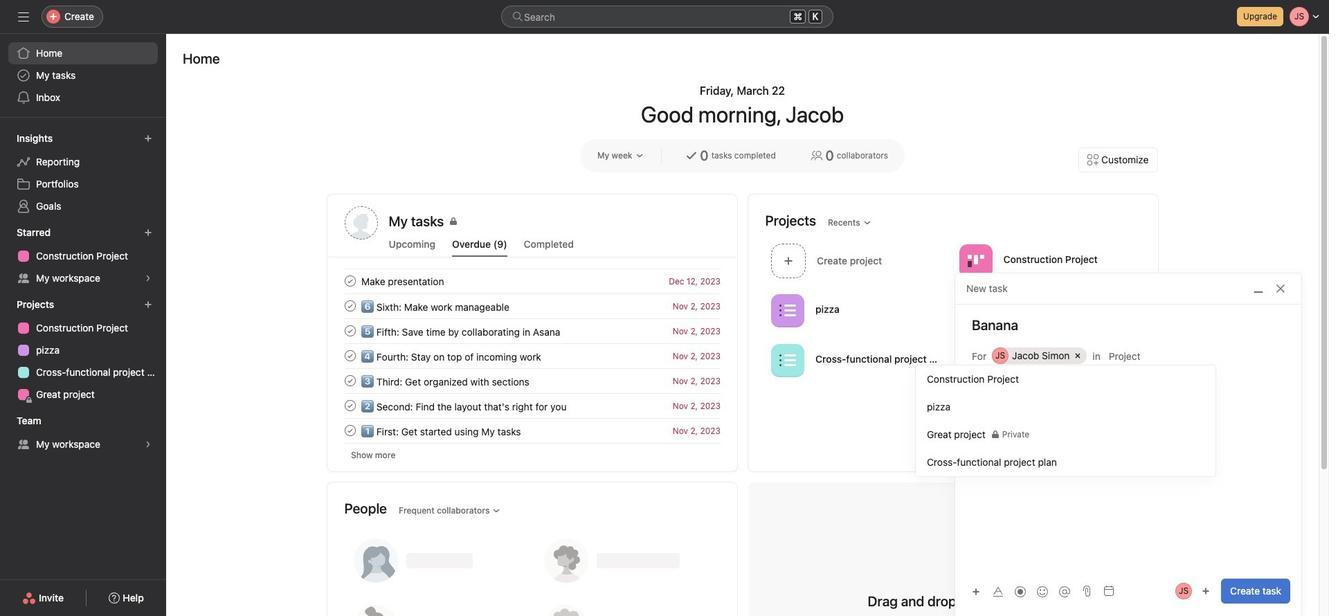 Task type: vqa. For each thing, say whether or not it's contained in the screenshot.
Task Name text field
no



Task type: describe. For each thing, give the bounding box(es) containing it.
projects element
[[0, 292, 166, 409]]

2 board image from the top
[[967, 302, 984, 319]]

select due date image
[[1104, 586, 1115, 597]]

2 mark complete checkbox from the top
[[342, 323, 358, 339]]

at mention image
[[1059, 586, 1070, 597]]

Search tasks, projects, and more text field
[[501, 6, 834, 28]]

see details, my workspace image inside teams element
[[144, 440, 152, 449]]

3 mark complete image from the top
[[342, 323, 358, 339]]

1 mark complete checkbox from the top
[[342, 298, 358, 314]]

Task name text field
[[956, 316, 1302, 335]]

5 mark complete image from the top
[[342, 373, 358, 389]]

1 list image from the top
[[779, 302, 796, 319]]

starred element
[[0, 220, 166, 292]]

1 mark complete checkbox from the top
[[342, 273, 358, 289]]

teams element
[[0, 409, 166, 458]]

4 mark complete image from the top
[[342, 348, 358, 364]]

global element
[[0, 34, 166, 117]]

1 board image from the top
[[967, 252, 984, 269]]

3 mark complete checkbox from the top
[[342, 373, 358, 389]]

2 list image from the top
[[779, 352, 796, 369]]

insert an object image
[[972, 588, 980, 596]]

4 mark complete checkbox from the top
[[342, 422, 358, 439]]

new insights image
[[144, 134, 152, 143]]

6 mark complete image from the top
[[342, 422, 358, 439]]

2 mark complete checkbox from the top
[[342, 348, 358, 364]]

2 mark complete image from the top
[[342, 298, 358, 314]]



Task type: locate. For each thing, give the bounding box(es) containing it.
emoji image
[[1037, 586, 1048, 597]]

2 see details, my workspace image from the top
[[144, 440, 152, 449]]

1 mark complete image from the top
[[342, 273, 358, 289]]

None field
[[501, 6, 834, 28]]

1 vertical spatial board image
[[967, 302, 984, 319]]

new project or portfolio image
[[144, 301, 152, 309]]

0 vertical spatial list image
[[779, 302, 796, 319]]

0 vertical spatial board image
[[967, 252, 984, 269]]

add items to starred image
[[144, 228, 152, 237]]

3 mark complete checkbox from the top
[[342, 397, 358, 414]]

Mark complete checkbox
[[342, 273, 358, 289], [342, 323, 358, 339], [342, 373, 358, 389], [342, 422, 358, 439]]

formatting image
[[993, 586, 1004, 597]]

1 vertical spatial list image
[[779, 352, 796, 369]]

2 vertical spatial mark complete checkbox
[[342, 397, 358, 414]]

0 vertical spatial mark complete checkbox
[[342, 298, 358, 314]]

minimize image
[[1253, 283, 1264, 294]]

1 see details, my workspace image from the top
[[144, 274, 152, 283]]

mark complete image
[[342, 273, 358, 289], [342, 298, 358, 314], [342, 323, 358, 339], [342, 348, 358, 364], [342, 373, 358, 389], [342, 422, 358, 439]]

list image
[[779, 302, 796, 319], [779, 352, 796, 369]]

mark complete image
[[342, 397, 358, 414]]

board image
[[967, 252, 984, 269], [967, 302, 984, 319]]

dialog
[[956, 274, 1302, 616]]

insights element
[[0, 126, 166, 220]]

1 vertical spatial mark complete checkbox
[[342, 348, 358, 364]]

0 vertical spatial see details, my workspace image
[[144, 274, 152, 283]]

hide sidebar image
[[18, 11, 29, 22]]

record a video image
[[1015, 586, 1026, 597]]

see details, my workspace image
[[144, 274, 152, 283], [144, 440, 152, 449]]

add or remove collaborators from this task image
[[1202, 587, 1210, 595]]

attach a file or paste an image image
[[1082, 586, 1093, 597]]

close image
[[1275, 283, 1286, 294]]

toolbar
[[967, 581, 1077, 601]]

1 vertical spatial see details, my workspace image
[[144, 440, 152, 449]]

add profile photo image
[[344, 206, 378, 240]]

Project text field
[[1109, 348, 1216, 364]]

Mark complete checkbox
[[342, 298, 358, 314], [342, 348, 358, 364], [342, 397, 358, 414]]

list item
[[765, 240, 953, 282], [328, 269, 737, 294], [328, 294, 737, 319], [328, 319, 737, 343], [328, 343, 737, 368], [328, 368, 737, 393], [328, 393, 737, 418], [328, 418, 737, 443]]



